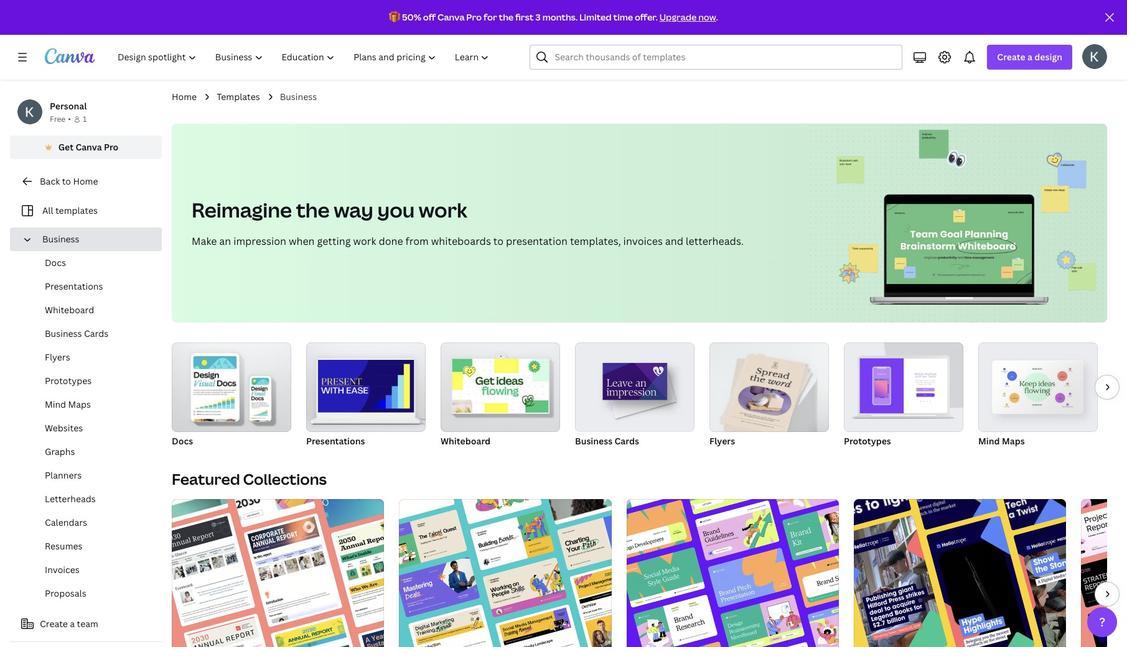 Task type: vqa. For each thing, say whether or not it's contained in the screenshot.
DOCS link to the top
yes



Task type: locate. For each thing, give the bounding box(es) containing it.
presentations link
[[20, 275, 162, 299], [306, 343, 426, 450]]

reimagine
[[192, 197, 292, 223]]

business
[[280, 91, 317, 103], [42, 233, 79, 245], [45, 328, 82, 340], [575, 436, 613, 448]]

featured collections
[[172, 469, 327, 490]]

0 horizontal spatial presentations
[[45, 281, 103, 293]]

pro inside button
[[104, 141, 118, 153]]

docs link
[[20, 251, 162, 275], [172, 343, 291, 450]]

cards
[[84, 328, 108, 340], [615, 436, 639, 448]]

templates link
[[217, 90, 260, 104]]

0 horizontal spatial docs
[[45, 257, 66, 269]]

home link
[[172, 90, 197, 104]]

create a design button
[[987, 45, 1072, 70]]

work up whiteboards on the top left
[[419, 197, 467, 223]]

1 vertical spatial prototypes
[[844, 436, 891, 448]]

1 horizontal spatial pro
[[466, 11, 482, 23]]

1 horizontal spatial prototypes link
[[844, 343, 964, 450]]

0 horizontal spatial home
[[73, 176, 98, 187]]

work left 'done'
[[353, 235, 376, 248]]

1 horizontal spatial flyers
[[710, 436, 735, 448]]

letterheads
[[45, 494, 96, 505]]

1 horizontal spatial flyers link
[[710, 343, 829, 450]]

business card image
[[575, 343, 695, 432], [603, 363, 668, 400]]

calendars
[[45, 517, 87, 529]]

0 horizontal spatial business cards
[[45, 328, 108, 340]]

create left design
[[997, 51, 1026, 63]]

home up 'all templates' link
[[73, 176, 98, 187]]

1 vertical spatial flyers
[[710, 436, 735, 448]]

from
[[406, 235, 429, 248]]

0 vertical spatial cards
[[84, 328, 108, 340]]

prototypes
[[45, 375, 92, 387], [844, 436, 891, 448]]

canva
[[438, 11, 465, 23], [76, 141, 102, 153]]

1 horizontal spatial docs link
[[172, 343, 291, 450]]

create
[[997, 51, 1026, 63], [40, 619, 68, 631]]

mind map image
[[978, 343, 1098, 433], [995, 364, 1080, 412]]

0 horizontal spatial prototypes
[[45, 375, 92, 387]]

time
[[613, 11, 633, 23]]

whiteboard link
[[20, 299, 162, 322], [441, 343, 560, 450]]

maps
[[68, 399, 91, 411], [1002, 436, 1025, 448]]

1 vertical spatial work
[[353, 235, 376, 248]]

you
[[378, 197, 415, 223]]

0 horizontal spatial prototypes link
[[20, 370, 162, 393]]

docs down all
[[45, 257, 66, 269]]

the up when
[[296, 197, 330, 223]]

flyers
[[45, 352, 70, 364], [710, 436, 735, 448]]

1 horizontal spatial presentations
[[306, 436, 365, 448]]

mind maps
[[45, 399, 91, 411], [978, 436, 1025, 448]]

create inside button
[[40, 619, 68, 631]]

business cards
[[45, 328, 108, 340], [575, 436, 639, 448]]

done
[[379, 235, 403, 248]]

1 horizontal spatial docs
[[172, 436, 193, 448]]

get canva pro
[[58, 141, 118, 153]]

None search field
[[530, 45, 903, 70]]

make an impression when getting work done from whiteboards to presentation templates, invoices and letterheads.
[[192, 235, 744, 248]]

pro left for
[[466, 11, 482, 23]]

0 vertical spatial prototypes
[[45, 375, 92, 387]]

calendars link
[[20, 512, 162, 535]]

0 horizontal spatial mind maps
[[45, 399, 91, 411]]

flyers link
[[710, 343, 829, 450], [20, 346, 162, 370]]

1 vertical spatial whiteboard link
[[441, 343, 560, 450]]

1 horizontal spatial whiteboard
[[441, 436, 491, 448]]

graphs link
[[20, 441, 162, 464]]

1 vertical spatial cards
[[615, 436, 639, 448]]

canva inside get canva pro button
[[76, 141, 102, 153]]

resumes
[[45, 541, 82, 553]]

1 vertical spatial maps
[[1002, 436, 1025, 448]]

all templates
[[42, 205, 98, 217]]

presentations link for left mind maps link
[[20, 275, 162, 299]]

1 horizontal spatial home
[[172, 91, 197, 103]]

to right back
[[62, 176, 71, 187]]

business cards link for presentations "link" related to left mind maps link whiteboard "link"
[[20, 322, 162, 346]]

presentation image
[[306, 343, 426, 433], [318, 360, 414, 413]]

0 horizontal spatial whiteboard link
[[20, 299, 162, 322]]

flyer image
[[710, 343, 829, 433], [726, 354, 806, 437]]

prototype image
[[844, 343, 964, 433], [860, 359, 948, 414]]

reimagine the way you work
[[192, 197, 467, 223]]

1 vertical spatial home
[[73, 176, 98, 187]]

0 horizontal spatial flyers
[[45, 352, 70, 364]]

0 vertical spatial home
[[172, 91, 197, 103]]

whiteboard image
[[441, 343, 560, 433], [452, 359, 549, 413]]

1 vertical spatial whiteboard
[[441, 436, 491, 448]]

1 vertical spatial docs link
[[172, 343, 291, 450]]

letterheads.
[[686, 235, 744, 248]]

1 horizontal spatial to
[[493, 235, 504, 248]]

resumes link
[[20, 535, 162, 559]]

•
[[68, 114, 71, 124]]

🎁 50% off canva pro for the first 3 months. limited time offer. upgrade now .
[[389, 11, 718, 23]]

1 horizontal spatial mind maps link
[[978, 343, 1098, 450]]

whiteboard link for presentations "link" related to left mind maps link
[[20, 299, 162, 322]]

create down "proposals"
[[40, 619, 68, 631]]

canva right the get
[[76, 141, 102, 153]]

1 vertical spatial docs
[[172, 436, 193, 448]]

top level navigation element
[[110, 45, 500, 70]]

templates
[[217, 91, 260, 103]]

to right whiteboards on the top left
[[493, 235, 504, 248]]

presentations
[[45, 281, 103, 293], [306, 436, 365, 448]]

a inside create a team button
[[70, 619, 75, 631]]

0 horizontal spatial work
[[353, 235, 376, 248]]

all templates link
[[17, 199, 154, 223]]

1 horizontal spatial cards
[[615, 436, 639, 448]]

3
[[536, 11, 541, 23]]

1 vertical spatial a
[[70, 619, 75, 631]]

1 horizontal spatial whiteboard link
[[441, 343, 560, 450]]

proposals link
[[20, 583, 162, 606]]

a inside create a design dropdown button
[[1028, 51, 1033, 63]]

limited
[[579, 11, 612, 23]]

0 vertical spatial docs
[[45, 257, 66, 269]]

to
[[62, 176, 71, 187], [493, 235, 504, 248]]

whiteboard link for presentations "link" for rightmost mind maps link
[[441, 343, 560, 450]]

1 horizontal spatial business cards
[[575, 436, 639, 448]]

invoices link
[[20, 559, 162, 583]]

create inside dropdown button
[[997, 51, 1026, 63]]

pro up back to home link
[[104, 141, 118, 153]]

0 horizontal spatial canva
[[76, 141, 102, 153]]

1 horizontal spatial mind maps
[[978, 436, 1025, 448]]

the
[[499, 11, 514, 23], [296, 197, 330, 223]]

pro
[[466, 11, 482, 23], [104, 141, 118, 153]]

business cards link
[[20, 322, 162, 346], [575, 343, 695, 450]]

now
[[698, 11, 716, 23]]

1 horizontal spatial create
[[997, 51, 1026, 63]]

templates
[[55, 205, 98, 217]]

mind maps link
[[978, 343, 1098, 450], [20, 393, 162, 417]]

0 vertical spatial presentations link
[[20, 275, 162, 299]]

create a team button
[[10, 612, 162, 637]]

all
[[42, 205, 53, 217]]

a left team
[[70, 619, 75, 631]]

0 vertical spatial whiteboard
[[45, 304, 94, 316]]

docs up featured
[[172, 436, 193, 448]]

whiteboard
[[45, 304, 94, 316], [441, 436, 491, 448]]

0 vertical spatial flyers
[[45, 352, 70, 364]]

back to home
[[40, 176, 98, 187]]

prototypes link
[[844, 343, 964, 450], [20, 370, 162, 393]]

docs
[[45, 257, 66, 269], [172, 436, 193, 448]]

flyers link for business cards link corresponding to presentations "link" related to left mind maps link whiteboard "link"
[[20, 346, 162, 370]]

doc image
[[172, 343, 291, 433], [172, 343, 291, 433]]

0 horizontal spatial business cards link
[[20, 322, 162, 346]]

prototypes link for left mind maps link
[[20, 370, 162, 393]]

design
[[1035, 51, 1062, 63]]

0 vertical spatial whiteboard link
[[20, 299, 162, 322]]

0 vertical spatial mind maps
[[45, 399, 91, 411]]

presentations link for rightmost mind maps link
[[306, 343, 426, 450]]

0 vertical spatial create
[[997, 51, 1026, 63]]

0 horizontal spatial docs link
[[20, 251, 162, 275]]

canva right the "off"
[[438, 11, 465, 23]]

0 horizontal spatial to
[[62, 176, 71, 187]]

off
[[423, 11, 436, 23]]

0 vertical spatial canva
[[438, 11, 465, 23]]

🎁
[[389, 11, 400, 23]]

impression
[[233, 235, 286, 248]]

0 horizontal spatial mind
[[45, 399, 66, 411]]

0 horizontal spatial pro
[[104, 141, 118, 153]]

0 horizontal spatial whiteboard
[[45, 304, 94, 316]]

0 horizontal spatial create
[[40, 619, 68, 631]]

featured
[[172, 469, 240, 490]]

a for design
[[1028, 51, 1033, 63]]

mind
[[45, 399, 66, 411], [978, 436, 1000, 448]]

collections
[[243, 469, 327, 490]]

1 horizontal spatial work
[[419, 197, 467, 223]]

0 vertical spatial docs link
[[20, 251, 162, 275]]

home left templates
[[172, 91, 197, 103]]

0 horizontal spatial flyers link
[[20, 346, 162, 370]]

a
[[1028, 51, 1033, 63], [70, 619, 75, 631]]

1 horizontal spatial maps
[[1002, 436, 1025, 448]]

the right for
[[499, 11, 514, 23]]

1 horizontal spatial mind
[[978, 436, 1000, 448]]

1 horizontal spatial business cards link
[[575, 343, 695, 450]]

0 vertical spatial maps
[[68, 399, 91, 411]]

a for team
[[70, 619, 75, 631]]

1 vertical spatial create
[[40, 619, 68, 631]]

1 vertical spatial the
[[296, 197, 330, 223]]

reimagine the way you work image
[[809, 124, 1107, 323]]

upgrade
[[660, 11, 697, 23]]

free •
[[50, 114, 71, 124]]

0 horizontal spatial a
[[70, 619, 75, 631]]

0 horizontal spatial presentations link
[[20, 275, 162, 299]]

1 vertical spatial canva
[[76, 141, 102, 153]]

work
[[419, 197, 467, 223], [353, 235, 376, 248]]

1 vertical spatial presentations link
[[306, 343, 426, 450]]

a left design
[[1028, 51, 1033, 63]]

1 horizontal spatial presentations link
[[306, 343, 426, 450]]

home
[[172, 91, 197, 103], [73, 176, 98, 187]]

docs link for presentations "link" related to left mind maps link
[[20, 251, 162, 275]]

1 horizontal spatial the
[[499, 11, 514, 23]]

invoices
[[45, 565, 80, 576]]

0 vertical spatial a
[[1028, 51, 1033, 63]]

1 horizontal spatial a
[[1028, 51, 1033, 63]]

1 vertical spatial pro
[[104, 141, 118, 153]]



Task type: describe. For each thing, give the bounding box(es) containing it.
1 vertical spatial to
[[493, 235, 504, 248]]

kendall parks image
[[1082, 44, 1107, 69]]

Search search field
[[555, 45, 895, 69]]

for
[[484, 11, 497, 23]]

create for create a design
[[997, 51, 1026, 63]]

0 vertical spatial to
[[62, 176, 71, 187]]

0 vertical spatial business cards
[[45, 328, 108, 340]]

when
[[289, 235, 315, 248]]

back
[[40, 176, 60, 187]]

proposals
[[45, 588, 86, 600]]

0 vertical spatial mind
[[45, 399, 66, 411]]

1 vertical spatial presentations
[[306, 436, 365, 448]]

50%
[[402, 11, 421, 23]]

team
[[77, 619, 98, 631]]

free
[[50, 114, 66, 124]]

invoices
[[623, 235, 663, 248]]

offer.
[[635, 11, 658, 23]]

1 vertical spatial mind maps
[[978, 436, 1025, 448]]

get
[[58, 141, 73, 153]]

prototypes link for rightmost mind maps link
[[844, 343, 964, 450]]

1 horizontal spatial prototypes
[[844, 436, 891, 448]]

0 vertical spatial the
[[499, 11, 514, 23]]

flyers link for business cards link related to whiteboard "link" for presentations "link" for rightmost mind maps link
[[710, 343, 829, 450]]

0 horizontal spatial maps
[[68, 399, 91, 411]]

websites
[[45, 423, 83, 434]]

1
[[83, 114, 87, 124]]

0 horizontal spatial the
[[296, 197, 330, 223]]

1 vertical spatial mind
[[978, 436, 1000, 448]]

0 vertical spatial presentations
[[45, 281, 103, 293]]

letterheads link
[[20, 488, 162, 512]]

planners
[[45, 470, 82, 482]]

.
[[716, 11, 718, 23]]

and
[[665, 235, 683, 248]]

an
[[219, 235, 231, 248]]

back to home link
[[10, 169, 162, 194]]

business cards link for whiteboard "link" for presentations "link" for rightmost mind maps link
[[575, 343, 695, 450]]

create a design
[[997, 51, 1062, 63]]

presentation
[[506, 235, 568, 248]]

upgrade now button
[[660, 11, 716, 23]]

first
[[515, 11, 534, 23]]

personal
[[50, 100, 87, 112]]

1 vertical spatial business cards
[[575, 436, 639, 448]]

getting
[[317, 235, 351, 248]]

0 vertical spatial pro
[[466, 11, 482, 23]]

create a team
[[40, 619, 98, 631]]

create for create a team
[[40, 619, 68, 631]]

1 horizontal spatial canva
[[438, 11, 465, 23]]

whiteboards
[[431, 235, 491, 248]]

0 horizontal spatial mind maps link
[[20, 393, 162, 417]]

whiteboard image inside "link"
[[452, 359, 549, 413]]

get canva pro button
[[10, 136, 162, 159]]

docs link for presentations "link" for rightmost mind maps link
[[172, 343, 291, 450]]

graphs
[[45, 446, 75, 458]]

months.
[[543, 11, 578, 23]]

0 horizontal spatial cards
[[84, 328, 108, 340]]

0 vertical spatial work
[[419, 197, 467, 223]]

make
[[192, 235, 217, 248]]

websites link
[[20, 417, 162, 441]]

way
[[334, 197, 373, 223]]

templates,
[[570, 235, 621, 248]]

planners link
[[20, 464, 162, 488]]



